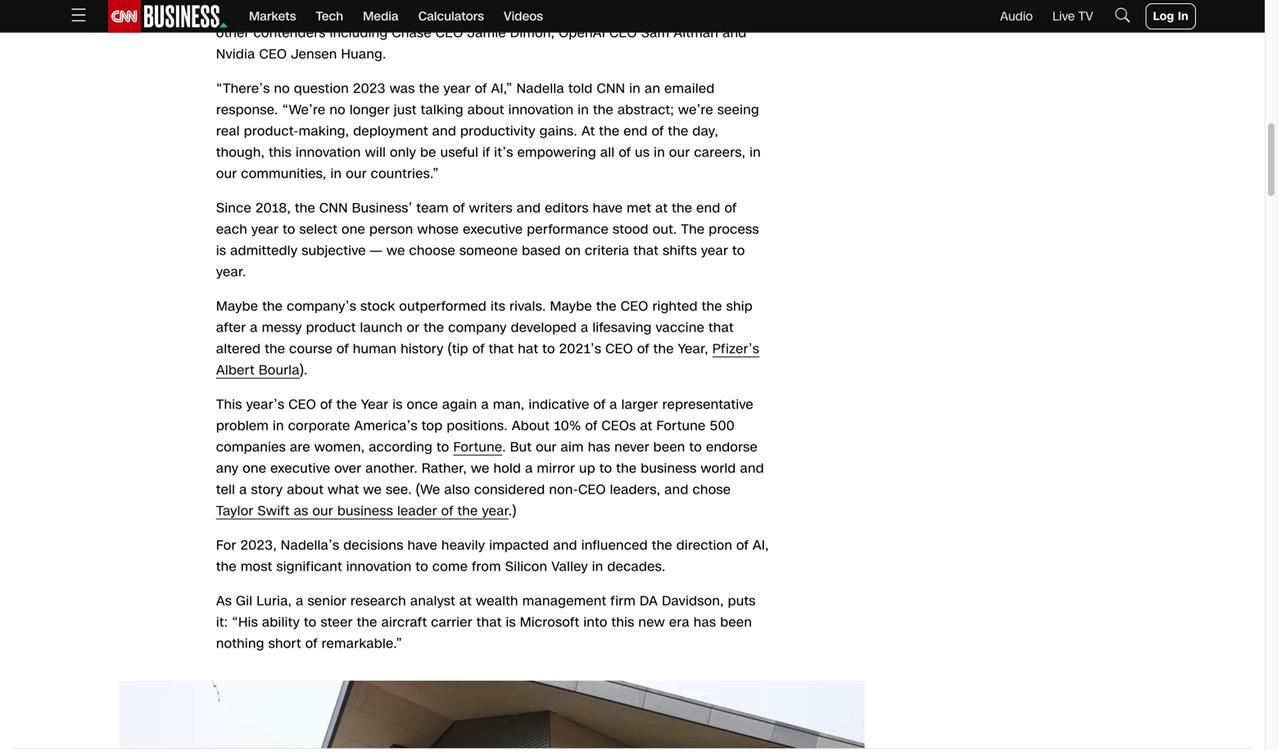 Task type: locate. For each thing, give the bounding box(es) containing it.
0 horizontal spatial executive
[[271, 460, 331, 478]]

year, inside that's why cnn business' staff chose nadella as the ceo of the year, beating out other contenders including chase ceo jamie dimon, openai ceo sam altman and nvidia ceo jensen huang.
[[629, 3, 659, 21]]

1 vertical spatial at
[[640, 417, 653, 436]]

1 horizontal spatial this
[[612, 614, 635, 632]]

1 vertical spatial no
[[330, 101, 346, 119]]

cnn inside that's why cnn business' staff chose nadella as the ceo of the year, beating out other contenders including chase ceo jamie dimon, openai ceo sam altman and nvidia ceo jensen huang.
[[289, 3, 318, 21]]

seeing
[[718, 101, 760, 119]]

no
[[274, 80, 290, 98], [330, 101, 346, 119]]

ceo down up at the bottom left
[[579, 481, 606, 500]]

has up up at the bottom left
[[588, 438, 611, 457]]

wealth
[[476, 593, 519, 611]]

nadella right ai,"
[[517, 80, 565, 98]]

0 vertical spatial has
[[588, 438, 611, 457]]

1 vertical spatial fortune
[[454, 438, 503, 457]]

carrier
[[431, 614, 473, 632]]

the up at
[[593, 101, 614, 119]]

endorse
[[706, 438, 758, 457]]

stock
[[361, 298, 395, 316]]

rather,
[[422, 460, 467, 478]]

another.
[[366, 460, 418, 478]]

2 maybe from the left
[[550, 298, 592, 316]]

1 horizontal spatial about
[[468, 101, 505, 119]]

and down talking
[[432, 122, 457, 141]]

1 horizontal spatial one
[[342, 220, 365, 239]]

0 horizontal spatial cnn
[[289, 3, 318, 21]]

nvidia
[[216, 45, 255, 64]]

at
[[582, 122, 595, 141]]

seattle, washington - march 19: a microsoft sign is seen at the company's headquarters on march 19, 2023 in seattle, washington. (photo by i ryu/vcg via getty images) image
[[119, 681, 865, 750]]

of down abstract;
[[652, 122, 664, 141]]

at down larger on the bottom of page
[[640, 417, 653, 436]]

of inside as gil luria, a senior research analyst at wealth management firm da davidson, puts it: "his ability to steer the aircraft carrier that is microsoft into this new era has been nothing short of remarkable."
[[305, 635, 318, 654]]

been down "puts"
[[720, 614, 752, 632]]

in inside this year's ceo of the year is once again a man, indicative of a larger representative problem in corporate america's top positions. about 10% of ceos at fortune 500 companies are women, according to
[[273, 417, 284, 436]]

of up "process"
[[725, 199, 737, 218]]

0 horizontal spatial nadella
[[461, 3, 509, 21]]

0 horizontal spatial chose
[[419, 3, 457, 21]]

1 horizontal spatial executive
[[463, 220, 523, 239]]

talking
[[421, 101, 464, 119]]

writers
[[469, 199, 513, 218]]

2 vertical spatial innovation
[[346, 558, 412, 577]]

if
[[483, 143, 490, 162]]

the left year
[[337, 396, 357, 414]]

nadella up jamie
[[461, 3, 509, 21]]

analyst
[[410, 593, 456, 611]]

1 vertical spatial business'
[[352, 199, 413, 218]]

this up communities,
[[269, 143, 292, 162]]

about up 'productivity'
[[468, 101, 505, 119]]

1 vertical spatial executive
[[271, 460, 331, 478]]

and right 'writers'
[[517, 199, 541, 218]]

1 vertical spatial is
[[393, 396, 403, 414]]

2 horizontal spatial cnn
[[597, 80, 626, 98]]

1 vertical spatial have
[[408, 537, 438, 555]]

our down what
[[313, 502, 334, 521]]

year,
[[629, 3, 659, 21], [678, 340, 709, 359]]

as
[[513, 3, 528, 21], [294, 502, 309, 521]]

year up talking
[[444, 80, 471, 98]]

of right "short" at bottom left
[[305, 635, 318, 654]]

0 horizontal spatial one
[[243, 460, 267, 478]]

davidson,
[[662, 593, 724, 611]]

at up out.
[[656, 199, 668, 218]]

0 vertical spatial end
[[624, 122, 648, 141]]

is right year
[[393, 396, 403, 414]]

subjective
[[302, 242, 366, 260]]

year up admittedly
[[252, 220, 279, 239]]

business' up person
[[352, 199, 413, 218]]

2 vertical spatial is
[[506, 614, 516, 632]]

to inside as gil luria, a senior research analyst at wealth management firm da davidson, puts it: "his ability to steer the aircraft carrier that is microsoft into this new era has been nothing short of remarkable."
[[304, 614, 317, 632]]

man,
[[493, 396, 525, 414]]

1 vertical spatial as
[[294, 502, 309, 521]]

about inside "there's no question 2023 was the year of ai," nadella told cnn in an emailed response. "we're no longer just talking about innovation in the abstract; we're seeing real product-making, deployment and productivity gains. at the end of the day, though, this innovation will only be useful if it's empowering all of us in our careers, in our communities, in our countries."
[[468, 101, 505, 119]]

to up rather,
[[437, 438, 450, 457]]

one
[[342, 220, 365, 239], [243, 460, 267, 478]]

and inside that's why cnn business' staff chose nadella as the ceo of the year, beating out other contenders including chase ceo jamie dimon, openai ceo sam altman and nvidia ceo jensen huang.
[[723, 24, 747, 42]]

1 vertical spatial been
[[720, 614, 752, 632]]

).
[[300, 361, 308, 380]]

have inside since 2018, the cnn business' team of writers and editors have met at the end of each year to select one person whose executive performance stood out. the process is admittedly subjective — we choose someone based on criteria that shifts year to year.
[[593, 199, 623, 218]]

innovation down making,
[[296, 143, 361, 162]]

1 horizontal spatial no
[[330, 101, 346, 119]]

no up making,
[[330, 101, 346, 119]]

maybe the company's stock outperformed its rivals. maybe the ceo righted the ship after a messy product launch or the company developed a lifesaving vaccine that altered the course of human history (tip of that hat to 2021's ceo of the year,
[[216, 298, 753, 359]]

altered
[[216, 340, 261, 359]]

1 vertical spatial end
[[697, 199, 721, 218]]

0 horizontal spatial has
[[588, 438, 611, 457]]

2 vertical spatial cnn
[[320, 199, 348, 218]]

the right or
[[424, 319, 444, 337]]

and down out
[[723, 24, 747, 42]]

year, up sam
[[629, 3, 659, 21]]

staff
[[387, 3, 415, 21]]

the up bourla
[[265, 340, 285, 359]]

1 vertical spatial has
[[694, 614, 716, 632]]

chose up "chase"
[[419, 3, 457, 21]]

year inside "there's no question 2023 was the year of ai," nadella told cnn in an emailed response. "we're no longer just talking about innovation in the abstract; we're seeing real product-making, deployment and productivity gains. at the end of the day, though, this innovation will only be useful if it's empowering all of us in our careers, in our communities, in our countries."
[[444, 80, 471, 98]]

one inside . but our aim has never been to endorse any one executive over another. rather, we hold a mirror up to the business world and tell a story about what we see. (we also considered non-ceo leaders, and chose taylor swift as our business leader of the year .)
[[243, 460, 267, 478]]

0 vertical spatial cnn
[[289, 3, 318, 21]]

audio
[[1001, 8, 1033, 25]]

executive inside since 2018, the cnn business' team of writers and editors have met at the end of each year to select one person whose executive performance stood out. the process is admittedly subjective — we choose someone based on criteria that shifts year to year.
[[463, 220, 523, 239]]

1 horizontal spatial we
[[387, 242, 405, 260]]

a right hold
[[525, 460, 533, 478]]

decisions
[[344, 537, 404, 555]]

we right —
[[387, 242, 405, 260]]

1 horizontal spatial as
[[513, 3, 528, 21]]

2023
[[353, 80, 386, 98]]

0 vertical spatial is
[[216, 242, 226, 260]]

ceo up lifesaving
[[621, 298, 649, 316]]

the up openai
[[604, 3, 625, 21]]

to left steer
[[304, 614, 317, 632]]

as inside that's why cnn business' staff chose nadella as the ceo of the year, beating out other contenders including chase ceo jamie dimon, openai ceo sam altman and nvidia ceo jensen huang.
[[513, 3, 528, 21]]

in inside "for 2023, nadella's decisions have heavily impacted and influenced the direction of ai, the most significant innovation to come from silicon valley in decades."
[[592, 558, 604, 577]]

—
[[370, 242, 383, 260]]

0 vertical spatial fortune
[[657, 417, 706, 436]]

and up valley
[[553, 537, 578, 555]]

of up corporate
[[320, 396, 333, 414]]

in down influenced
[[592, 558, 604, 577]]

markets link
[[249, 0, 296, 33]]

the down also
[[458, 502, 478, 521]]

a inside as gil luria, a senior research analyst at wealth management firm da davidson, puts it: "his ability to steer the aircraft carrier that is microsoft into this new era has been nothing short of remarkable."
[[296, 593, 304, 611]]

1 horizontal spatial fortune
[[657, 417, 706, 436]]

0 horizontal spatial we
[[363, 481, 382, 500]]

fortune inside this year's ceo of the year is once again a man, indicative of a larger representative problem in corporate america's top positions. about 10% of ceos at fortune 500 companies are women, according to
[[657, 417, 706, 436]]

is down wealth
[[506, 614, 516, 632]]

"there's
[[216, 80, 270, 98]]

dimon,
[[510, 24, 555, 42]]

maybe up the after
[[216, 298, 258, 316]]

to down "process"
[[733, 242, 745, 260]]

0 vertical spatial have
[[593, 199, 623, 218]]

of right (tip
[[473, 340, 485, 359]]

0 horizontal spatial been
[[654, 438, 686, 457]]

chose
[[419, 3, 457, 21], [693, 481, 731, 500]]

this
[[216, 396, 242, 414]]

lifesaving
[[593, 319, 652, 337]]

chose down world
[[693, 481, 731, 500]]

leader
[[397, 502, 437, 521]]

0 vertical spatial nadella
[[461, 3, 509, 21]]

the inside as gil luria, a senior research analyst at wealth management firm da davidson, puts it: "his ability to steer the aircraft carrier that is microsoft into this new era has been nothing short of remarkable."
[[357, 614, 377, 632]]

0 vertical spatial chose
[[419, 3, 457, 21]]

that down wealth
[[477, 614, 502, 632]]

1 horizontal spatial nadella
[[517, 80, 565, 98]]

have down leader
[[408, 537, 438, 555]]

aim
[[561, 438, 584, 457]]

someone
[[460, 242, 518, 260]]

0 horizontal spatial maybe
[[216, 298, 258, 316]]

in right us
[[654, 143, 665, 162]]

1 vertical spatial we
[[471, 460, 490, 478]]

1 horizontal spatial has
[[694, 614, 716, 632]]

1 horizontal spatial year,
[[678, 340, 709, 359]]

never
[[615, 438, 650, 457]]

cnn up contenders
[[289, 3, 318, 21]]

0 horizontal spatial as
[[294, 502, 309, 521]]

1 horizontal spatial end
[[697, 199, 721, 218]]

0 vertical spatial we
[[387, 242, 405, 260]]

1 horizontal spatial maybe
[[550, 298, 592, 316]]

will
[[365, 143, 386, 162]]

has inside as gil luria, a senior research analyst at wealth management firm da davidson, puts it: "his ability to steer the aircraft carrier that is microsoft into this new era has been nothing short of remarkable."
[[694, 614, 716, 632]]

ceo up corporate
[[289, 396, 316, 414]]

making,
[[299, 122, 349, 141]]

ceo down lifesaving
[[606, 340, 633, 359]]

fortune down representative
[[657, 417, 706, 436]]

0 horizontal spatial this
[[269, 143, 292, 162]]

ceo inside . but our aim has never been to endorse any one executive over another. rather, we hold a mirror up to the business world and tell a story about what we see. (we also considered non-ceo leaders, and chose taylor swift as our business leader of the year .)
[[579, 481, 606, 500]]

0 vertical spatial executive
[[463, 220, 523, 239]]

year inside . but our aim has never been to endorse any one executive over another. rather, we hold a mirror up to the business world and tell a story about what we see. (we also considered non-ceo leaders, and chose taylor swift as our business leader of the year .)
[[482, 502, 509, 521]]

no up "we're
[[274, 80, 290, 98]]

stood
[[613, 220, 649, 239]]

0 vertical spatial year,
[[629, 3, 659, 21]]

response.
[[216, 101, 278, 119]]

though,
[[216, 143, 265, 162]]

0 vertical spatial about
[[468, 101, 505, 119]]

end
[[624, 122, 648, 141], [697, 199, 721, 218]]

been inside . but our aim has never been to endorse any one executive over another. rather, we hold a mirror up to the business world and tell a story about what we see. (we also considered non-ceo leaders, and chose taylor swift as our business leader of the year .)
[[654, 438, 686, 457]]

ceo inside this year's ceo of the year is once again a man, indicative of a larger representative problem in corporate america's top positions. about 10% of ceos at fortune 500 companies are women, according to
[[289, 396, 316, 414]]

media
[[363, 8, 399, 25]]

2 vertical spatial at
[[460, 593, 472, 611]]

of up ceos
[[594, 396, 606, 414]]

the up talking
[[419, 80, 440, 98]]

2 horizontal spatial at
[[656, 199, 668, 218]]

maybe up developed
[[550, 298, 592, 316]]

0 horizontal spatial end
[[624, 122, 648, 141]]

about up swift
[[287, 481, 324, 500]]

to left come
[[416, 558, 429, 577]]

2 horizontal spatial is
[[506, 614, 516, 632]]

1 vertical spatial about
[[287, 481, 324, 500]]

for
[[216, 537, 236, 555]]

1 vertical spatial one
[[243, 460, 267, 478]]

told
[[569, 80, 593, 98]]

1 vertical spatial nadella
[[517, 80, 565, 98]]

0 horizontal spatial year,
[[629, 3, 659, 21]]

innovation
[[509, 101, 574, 119], [296, 143, 361, 162], [346, 558, 412, 577]]

this year's ceo of the year is once again a man, indicative of a larger representative problem in corporate america's top positions. about 10% of ceos at fortune 500 companies are women, according to
[[216, 396, 754, 457]]

at up carrier
[[460, 593, 472, 611]]

bourla
[[259, 361, 300, 380]]

business' up including
[[322, 3, 383, 21]]

select
[[300, 220, 338, 239]]

year, down vaccine
[[678, 340, 709, 359]]

product-
[[244, 122, 299, 141]]

nothing
[[216, 635, 264, 654]]

business up 'leaders,'
[[641, 460, 697, 478]]

new
[[639, 614, 665, 632]]

indicative
[[529, 396, 590, 414]]

1 vertical spatial chose
[[693, 481, 731, 500]]

firm
[[611, 593, 636, 611]]

openai
[[559, 24, 606, 42]]

ceo up openai
[[556, 3, 584, 21]]

the up dimon,
[[532, 3, 552, 21]]

we inside since 2018, the cnn business' team of writers and editors have met at the end of each year to select one person whose executive performance stood out. the process is admittedly subjective — we choose someone based on criteria that shifts year to year.
[[387, 242, 405, 260]]

0 vertical spatial as
[[513, 3, 528, 21]]

"we're
[[282, 101, 326, 119]]

year, inside maybe the company's stock outperformed its rivals. maybe the ceo righted the ship after a messy product launch or the company developed a lifesaving vaccine that altered the course of human history (tip of that hat to 2021's ceo of the year,
[[678, 340, 709, 359]]

business down what
[[338, 502, 393, 521]]

maybe
[[216, 298, 258, 316], [550, 298, 592, 316]]

and inside "for 2023, nadella's decisions have heavily impacted and influenced the direction of ai, the most significant innovation to come from silicon valley in decades."
[[553, 537, 578, 555]]

just
[[394, 101, 417, 119]]

a up ceos
[[610, 396, 618, 414]]

after
[[216, 319, 246, 337]]

executive
[[463, 220, 523, 239], [271, 460, 331, 478]]

of inside that's why cnn business' staff chose nadella as the ceo of the year, beating out other contenders including chase ceo jamie dimon, openai ceo sam altman and nvidia ceo jensen huang.
[[588, 3, 600, 21]]

been right never
[[654, 438, 686, 457]]

year
[[361, 396, 389, 414]]

to inside maybe the company's stock outperformed its rivals. maybe the ceo righted the ship after a messy product launch or the company developed a lifesaving vaccine that altered the course of human history (tip of that hat to 2021's ceo of the year,
[[543, 340, 555, 359]]

that down stood
[[634, 242, 659, 260]]

0 vertical spatial at
[[656, 199, 668, 218]]

at
[[656, 199, 668, 218], [640, 417, 653, 436], [460, 593, 472, 611]]

and right 'leaders,'
[[665, 481, 689, 500]]

1 vertical spatial business
[[338, 502, 393, 521]]

as right swift
[[294, 502, 309, 521]]

year down considered
[[482, 502, 509, 521]]

0 vertical spatial business'
[[322, 3, 383, 21]]

1 horizontal spatial have
[[593, 199, 623, 218]]

of left ai,"
[[475, 80, 487, 98]]

0 horizontal spatial at
[[460, 593, 472, 611]]

1 vertical spatial cnn
[[597, 80, 626, 98]]

at inside as gil luria, a senior research analyst at wealth management firm da davidson, puts it: "his ability to steer the aircraft carrier that is microsoft into this new era has been nothing short of remarkable."
[[460, 593, 472, 611]]

0 vertical spatial this
[[269, 143, 292, 162]]

executive down are
[[271, 460, 331, 478]]

only
[[390, 143, 416, 162]]

0 vertical spatial one
[[342, 220, 365, 239]]

0 horizontal spatial is
[[216, 242, 226, 260]]

have inside "for 2023, nadella's decisions have heavily impacted and influenced the direction of ai, the most significant innovation to come from silicon valley in decades."
[[408, 537, 438, 555]]

1 horizontal spatial business
[[641, 460, 697, 478]]

media link
[[363, 0, 399, 33]]

year's
[[246, 396, 285, 414]]

cnn right told
[[597, 80, 626, 98]]

1 horizontal spatial chose
[[693, 481, 731, 500]]

be
[[420, 143, 437, 162]]

impacted
[[489, 537, 549, 555]]

taylor swift as our business leader of the year link
[[216, 502, 509, 521]]

0 horizontal spatial about
[[287, 481, 324, 500]]

one up subjective
[[342, 220, 365, 239]]

"his
[[232, 614, 258, 632]]

to right up at the bottom left
[[600, 460, 612, 478]]

our
[[669, 143, 690, 162], [216, 165, 237, 183], [346, 165, 367, 183], [536, 438, 557, 457], [313, 502, 334, 521]]

to up world
[[690, 438, 702, 457]]

on
[[565, 242, 581, 260]]

business' inside since 2018, the cnn business' team of writers and editors have met at the end of each year to select one person whose executive performance stood out. the process is admittedly subjective — we choose someone based on criteria that shifts year to year.
[[352, 199, 413, 218]]

cnn up select
[[320, 199, 348, 218]]

1 horizontal spatial at
[[640, 417, 653, 436]]

messy
[[262, 319, 302, 337]]

any
[[216, 460, 239, 478]]

0 vertical spatial no
[[274, 80, 290, 98]]

2 horizontal spatial we
[[471, 460, 490, 478]]

has down davidson,
[[694, 614, 716, 632]]

1 horizontal spatial cnn
[[320, 199, 348, 218]]

fortune down the positions.
[[454, 438, 503, 457]]

0 horizontal spatial have
[[408, 537, 438, 555]]

0 vertical spatial been
[[654, 438, 686, 457]]

that inside since 2018, the cnn business' team of writers and editors have met at the end of each year to select one person whose executive performance stood out. the process is admittedly subjective — we choose someone based on criteria that shifts year to year.
[[634, 242, 659, 260]]

1 vertical spatial year,
[[678, 340, 709, 359]]

sam
[[641, 24, 670, 42]]

end inside "there's no question 2023 was the year of ai," nadella told cnn in an emailed response. "we're no longer just talking about innovation in the abstract; we're seeing real product-making, deployment and productivity gains. at the end of the day, though, this innovation will only be useful if it's empowering all of us in our careers, in our communities, in our countries."
[[624, 122, 648, 141]]

business'
[[322, 3, 383, 21], [352, 199, 413, 218]]

taylor
[[216, 502, 254, 521]]

1 vertical spatial this
[[612, 614, 635, 632]]

has inside . but our aim has never been to endorse any one executive over another. rather, we hold a mirror up to the business world and tell a story about what we see. (we also considered non-ceo leaders, and chose taylor swift as our business leader of the year .)
[[588, 438, 611, 457]]

jamie
[[467, 24, 506, 42]]

1 horizontal spatial is
[[393, 396, 403, 414]]

is inside as gil luria, a senior research analyst at wealth management firm da davidson, puts it: "his ability to steer the aircraft carrier that is microsoft into this new era has been nothing short of remarkable."
[[506, 614, 516, 632]]

1 horizontal spatial been
[[720, 614, 752, 632]]

innovation down 'decisions'
[[346, 558, 412, 577]]

nadella's
[[281, 537, 340, 555]]

0 vertical spatial business
[[641, 460, 697, 478]]



Task type: vqa. For each thing, say whether or not it's contained in the screenshot.
Tools
no



Task type: describe. For each thing, give the bounding box(es) containing it.
human
[[353, 340, 397, 359]]

albert
[[216, 361, 255, 380]]

the down vaccine
[[654, 340, 674, 359]]

valley
[[552, 558, 588, 577]]

0 horizontal spatial no
[[274, 80, 290, 98]]

for 2023, nadella's decisions have heavily impacted and influenced the direction of ai, the most significant innovation to come from silicon valley in decades.
[[216, 537, 769, 577]]

in
[[1178, 8, 1189, 24]]

the inside this year's ceo of the year is once again a man, indicative of a larger representative problem in corporate america's top positions. about 10% of ceos at fortune 500 companies are women, according to
[[337, 396, 357, 414]]

longer
[[350, 101, 390, 119]]

year down "process"
[[701, 242, 729, 260]]

once
[[407, 396, 438, 414]]

problem
[[216, 417, 269, 436]]

in down making,
[[331, 165, 342, 183]]

to inside "for 2023, nadella's decisions have heavily impacted and influenced the direction of ai, the most significant innovation to come from silicon valley in decades."
[[416, 558, 429, 577]]

up
[[579, 460, 596, 478]]

our right us
[[669, 143, 690, 162]]

that up pfizer's
[[709, 319, 734, 337]]

markets
[[249, 8, 296, 25]]

cnn inside since 2018, the cnn business' team of writers and editors have met at the end of each year to select one person whose executive performance stood out. the process is admittedly subjective — we choose someone based on criteria that shifts year to year.
[[320, 199, 348, 218]]

company
[[448, 319, 507, 337]]

the down never
[[616, 460, 637, 478]]

luria,
[[257, 593, 292, 611]]

that inside as gil luria, a senior research analyst at wealth management firm da davidson, puts it: "his ability to steer the aircraft carrier that is microsoft into this new era has been nothing short of remarkable."
[[477, 614, 502, 632]]

since 2018, the cnn business' team of writers and editors have met at the end of each year to select one person whose executive performance stood out. the process is admittedly subjective — we choose someone based on criteria that shifts year to year.
[[216, 199, 759, 282]]

according
[[369, 438, 433, 457]]

the left day,
[[668, 122, 689, 141]]

tech link
[[316, 0, 343, 33]]

is inside this year's ceo of the year is once again a man, indicative of a larger representative problem in corporate america's top positions. about 10% of ceos at fortune 500 companies are women, according to
[[393, 396, 403, 414]]

da
[[640, 593, 658, 611]]

the up the
[[672, 199, 693, 218]]

developed
[[511, 319, 577, 337]]

at inside this year's ceo of the year is once again a man, indicative of a larger representative problem in corporate america's top positions. about 10% of ceos at fortune 500 companies are women, according to
[[640, 417, 653, 436]]

ceos
[[602, 417, 636, 436]]

about inside . but our aim has never been to endorse any one executive over another. rather, we hold a mirror up to the business world and tell a story about what we see. (we also considered non-ceo leaders, and chose taylor swift as our business leader of the year .)
[[287, 481, 324, 500]]

leaders,
[[610, 481, 661, 500]]

each
[[216, 220, 247, 239]]

0 horizontal spatial business
[[338, 502, 393, 521]]

in down told
[[578, 101, 589, 119]]

history
[[401, 340, 444, 359]]

tv
[[1079, 8, 1094, 25]]

ceo down contenders
[[259, 45, 287, 64]]

the right at
[[599, 122, 620, 141]]

shifts
[[663, 242, 697, 260]]

this inside as gil luria, a senior research analyst at wealth management firm da davidson, puts it: "his ability to steer the aircraft carrier that is microsoft into this new era has been nothing short of remarkable."
[[612, 614, 635, 632]]

end inside since 2018, the cnn business' team of writers and editors have met at the end of each year to select one person whose executive performance stood out. the process is admittedly subjective — we choose someone based on criteria that shifts year to year.
[[697, 199, 721, 218]]

outperformed
[[399, 298, 487, 316]]

america's
[[354, 417, 418, 436]]

mirror
[[537, 460, 575, 478]]

real
[[216, 122, 240, 141]]

remarkable."
[[322, 635, 403, 654]]

chose inside . but our aim has never been to endorse any one executive over another. rather, we hold a mirror up to the business world and tell a story about what we see. (we also considered non-ceo leaders, and chose taylor swift as our business leader of the year .)
[[693, 481, 731, 500]]

to inside this year's ceo of the year is once again a man, indicative of a larger representative problem in corporate america's top positions. about 10% of ceos at fortune 500 companies are women, according to
[[437, 438, 450, 457]]

of right all
[[619, 143, 631, 162]]

also
[[444, 481, 470, 500]]

our down will
[[346, 165, 367, 183]]

the down 'for' on the bottom of the page
[[216, 558, 237, 577]]

process
[[709, 220, 759, 239]]

the up lifesaving
[[596, 298, 617, 316]]

gil
[[236, 593, 253, 611]]

search icon image
[[1113, 5, 1133, 25]]

in left "an"
[[630, 80, 641, 98]]

and inside since 2018, the cnn business' team of writers and editors have met at the end of each year to select one person whose executive performance stood out. the process is admittedly subjective — we choose someone based on criteria that shifts year to year.
[[517, 199, 541, 218]]

out.
[[653, 220, 677, 239]]

of down the product on the top of the page
[[337, 340, 349, 359]]

ai,
[[753, 537, 769, 555]]

this inside "there's no question 2023 was the year of ai," nadella told cnn in an emailed response. "we're no longer just talking about innovation in the abstract; we're seeing real product-making, deployment and productivity gains. at the end of the day, though, this innovation will only be useful if it's empowering all of us in our careers, in our communities, in our countries."
[[269, 143, 292, 162]]

in right careers,
[[750, 143, 761, 162]]

audio link
[[1001, 8, 1033, 25]]

1 vertical spatial innovation
[[296, 143, 361, 162]]

we're
[[678, 101, 714, 119]]

nadella inside that's why cnn business' staff chose nadella as the ceo of the year, beating out other contenders including chase ceo jamie dimon, openai ceo sam altman and nvidia ceo jensen huang.
[[461, 3, 509, 21]]

about
[[512, 417, 550, 436]]

was
[[390, 80, 415, 98]]

a up 2021's at top
[[581, 319, 589, 337]]

significant
[[276, 558, 342, 577]]

criteria
[[585, 242, 630, 260]]

its
[[491, 298, 506, 316]]

out
[[715, 3, 736, 21]]

that left hat
[[489, 340, 514, 359]]

gains.
[[540, 122, 578, 141]]

influenced
[[582, 537, 648, 555]]

0 vertical spatial innovation
[[509, 101, 574, 119]]

ship
[[727, 298, 753, 316]]

as inside . but our aim has never been to endorse any one executive over another. rather, we hold a mirror up to the business world and tell a story about what we see. (we also considered non-ceo leaders, and chose taylor swift as our business leader of the year .)
[[294, 502, 309, 521]]

over
[[335, 460, 362, 478]]

the up messy
[[262, 298, 283, 316]]

the up the decades.
[[652, 537, 673, 555]]

it:
[[216, 614, 228, 632]]

as gil luria, a senior research analyst at wealth management firm da davidson, puts it: "his ability to steer the aircraft carrier that is microsoft into this new era has been nothing short of remarkable."
[[216, 593, 756, 654]]

ceo left sam
[[610, 24, 637, 42]]

of down lifesaving
[[637, 340, 650, 359]]

product
[[306, 319, 356, 337]]

admittedly
[[230, 242, 298, 260]]

.)
[[509, 502, 517, 521]]

log
[[1154, 8, 1175, 24]]

and inside "there's no question 2023 was the year of ai," nadella told cnn in an emailed response. "we're no longer just talking about innovation in the abstract; we're seeing real product-making, deployment and productivity gains. at the end of the day, though, this innovation will only be useful if it's empowering all of us in our careers, in our communities, in our countries."
[[432, 122, 457, 141]]

to down '2018,'
[[283, 220, 296, 239]]

of right 10%
[[586, 417, 598, 436]]

productivity
[[461, 122, 536, 141]]

come
[[433, 558, 468, 577]]

2 vertical spatial we
[[363, 481, 382, 500]]

of inside "for 2023, nadella's decisions have heavily impacted and influenced the direction of ai, the most significant innovation to come from silicon valley in decades."
[[737, 537, 749, 555]]

into
[[584, 614, 608, 632]]

been inside as gil luria, a senior research analyst at wealth management firm da davidson, puts it: "his ability to steer the aircraft carrier that is microsoft into this new era has been nothing short of remarkable."
[[720, 614, 752, 632]]

year.
[[216, 263, 246, 282]]

met
[[627, 199, 652, 218]]

at inside since 2018, the cnn business' team of writers and editors have met at the end of each year to select one person whose executive performance stood out. the process is admittedly subjective — we choose someone based on criteria that shifts year to year.
[[656, 199, 668, 218]]

microsoft
[[520, 614, 580, 632]]

ceo left jamie
[[436, 24, 463, 42]]

calculators
[[418, 8, 484, 25]]

open menu icon image
[[69, 5, 89, 25]]

that's
[[216, 3, 256, 21]]

videos
[[504, 8, 543, 25]]

the up select
[[295, 199, 316, 218]]

companies
[[216, 438, 286, 457]]

innovation inside "for 2023, nadella's decisions have heavily impacted and influenced the direction of ai, the most significant innovation to come from silicon valley in decades."
[[346, 558, 412, 577]]

of inside . but our aim has never been to endorse any one executive over another. rather, we hold a mirror up to the business world and tell a story about what we see. (we also considered non-ceo leaders, and chose taylor swift as our business leader of the year .)
[[441, 502, 454, 521]]

a up the positions.
[[481, 396, 489, 414]]

a right tell
[[239, 481, 247, 500]]

story
[[251, 481, 283, 500]]

chose inside that's why cnn business' staff chose nadella as the ceo of the year, beating out other contenders including chase ceo jamie dimon, openai ceo sam altman and nvidia ceo jensen huang.
[[419, 3, 457, 21]]

research
[[351, 593, 406, 611]]

1 maybe from the left
[[216, 298, 258, 316]]

0 horizontal spatial fortune
[[454, 438, 503, 457]]

considered
[[474, 481, 545, 500]]

steer
[[321, 614, 353, 632]]

and down endorse
[[740, 460, 764, 478]]

the left ship
[[702, 298, 723, 316]]

from
[[472, 558, 501, 577]]

decades.
[[608, 558, 666, 577]]

since
[[216, 199, 252, 218]]

pfizer's albert bourla link
[[216, 340, 760, 380]]

. but our aim has never been to endorse any one executive over another. rather, we hold a mirror up to the business world and tell a story about what we see. (we also considered non-ceo leaders, and chose taylor swift as our business leader of the year .)
[[216, 438, 764, 521]]

that's why cnn business' staff chose nadella as the ceo of the year, beating out other contenders including chase ceo jamie dimon, openai ceo sam altman and nvidia ceo jensen huang.
[[216, 3, 747, 64]]

women,
[[314, 438, 365, 457]]

puts
[[728, 593, 756, 611]]

era
[[669, 614, 690, 632]]

tell
[[216, 481, 235, 500]]

world
[[701, 460, 736, 478]]

silicon
[[505, 558, 548, 577]]

nadella inside "there's no question 2023 was the year of ai," nadella told cnn in an emailed response. "we're no longer just talking about innovation in the abstract; we're seeing real product-making, deployment and productivity gains. at the end of the day, though, this innovation will only be useful if it's empowering all of us in our careers, in our communities, in our countries."
[[517, 80, 565, 98]]

is inside since 2018, the cnn business' team of writers and editors have met at the end of each year to select one person whose executive performance stood out. the process is admittedly subjective — we choose someone based on criteria that shifts year to year.
[[216, 242, 226, 260]]

hold
[[494, 460, 521, 478]]

one inside since 2018, the cnn business' team of writers and editors have met at the end of each year to select one person whose executive performance stood out. the process is admittedly subjective — we choose someone based on criteria that shifts year to year.
[[342, 220, 365, 239]]

pfizer's albert bourla
[[216, 340, 760, 380]]

a right the after
[[250, 319, 258, 337]]

500
[[710, 417, 735, 436]]

see.
[[386, 481, 412, 500]]

our up mirror
[[536, 438, 557, 457]]

larger
[[622, 396, 659, 414]]

business' inside that's why cnn business' staff chose nadella as the ceo of the year, beating out other contenders including chase ceo jamie dimon, openai ceo sam altman and nvidia ceo jensen huang.
[[322, 3, 383, 21]]

cnn inside "there's no question 2023 was the year of ai," nadella told cnn in an emailed response. "we're no longer just talking about innovation in the abstract; we're seeing real product-making, deployment and productivity gains. at the end of the day, though, this innovation will only be useful if it's empowering all of us in our careers, in our communities, in our countries."
[[597, 80, 626, 98]]

senior
[[308, 593, 347, 611]]

executive inside . but our aim has never been to endorse any one executive over another. rather, we hold a mirror up to the business world and tell a story about what we see. (we also considered non-ceo leaders, and chose taylor swift as our business leader of the year .)
[[271, 460, 331, 478]]

jensen
[[291, 45, 337, 64]]

our down "though,"
[[216, 165, 237, 183]]

of right team
[[453, 199, 465, 218]]



